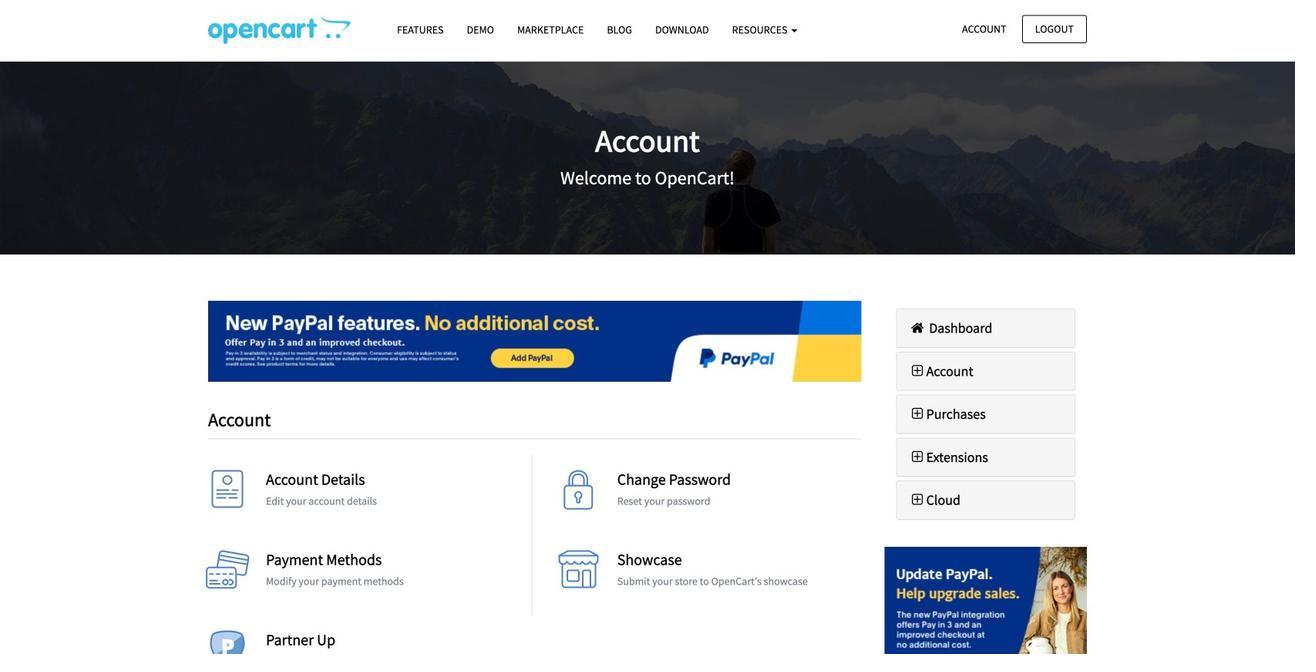Task type: describe. For each thing, give the bounding box(es) containing it.
showcase image
[[556, 550, 602, 597]]

1 plus square o image from the top
[[909, 364, 927, 378]]

change password image
[[556, 470, 602, 517]]

opencart - your account image
[[208, 16, 351, 44]]

home image
[[909, 321, 927, 335]]

2 plus square o image from the top
[[909, 407, 927, 421]]

account image
[[204, 470, 251, 517]]

0 vertical spatial paypal image
[[208, 301, 862, 382]]

1 horizontal spatial paypal image
[[885, 547, 1088, 654]]

4 plus square o image from the top
[[909, 493, 927, 507]]

payment methods image
[[204, 550, 251, 597]]



Task type: locate. For each thing, give the bounding box(es) containing it.
apply to become a partner image
[[204, 631, 251, 654]]

1 vertical spatial paypal image
[[885, 547, 1088, 654]]

0 horizontal spatial paypal image
[[208, 301, 862, 382]]

paypal image
[[208, 301, 862, 382], [885, 547, 1088, 654]]

3 plus square o image from the top
[[909, 450, 927, 464]]

plus square o image
[[909, 364, 927, 378], [909, 407, 927, 421], [909, 450, 927, 464], [909, 493, 927, 507]]



Task type: vqa. For each thing, say whether or not it's contained in the screenshot.
paypal image to the left
yes



